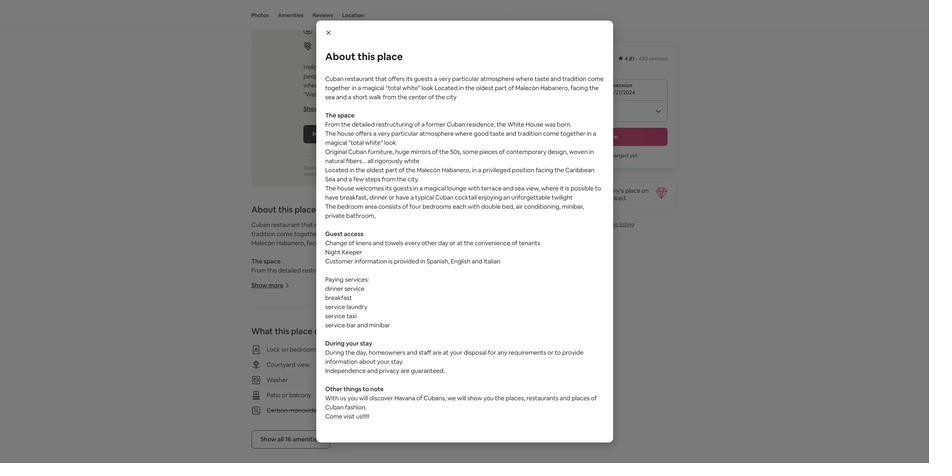 Task type: vqa. For each thing, say whether or not it's contained in the screenshot.
"bedrooms" within the About this space dialog
yes



Task type: describe. For each thing, give the bounding box(es) containing it.
2 horizontal spatial at
[[457, 240, 463, 248]]

to inside during your stay during the day, homeowners and staff are at your disposal for any requirements or to provide information about your stay. independence and privacy are guaranteed.
[[555, 349, 561, 357]]

1 vertical spatial the space from the detailed restructuring of a former cuban residence, the white house was born. the house offers a very particular atmosphere where good taste and tradition come together in a magical "total white" look original cuban furniture, huge mirrors of the 50s, some pieces of contemporary design, woven in natural fibers... all rigorously white located in the oldest part of the malecón habanero, in a privileged position facing the caribbean sea and a few steps from the city. the house welcomes its guests in a magical lounge with terrace and sea view, where it is possible to have breakfast, dinner or have a typical cuban cocktail enjoying an unforgettable twilight the bedroom area consists of four bedrooms each with double bed, air conditioning, minibar, private bathroom,
[[252, 258, 498, 375]]

0 horizontal spatial design,
[[474, 294, 494, 302]]

1 vertical spatial air
[[442, 358, 449, 366]]

1 vertical spatial malecón
[[343, 313, 367, 321]]

16
[[285, 436, 291, 444]]

1 vertical spatial mirrors
[[337, 294, 357, 302]]

all left laundry
[[320, 303, 326, 311]]

2 vertical spatial bedroom
[[264, 358, 290, 366]]

0 horizontal spatial i
[[398, 81, 399, 89]]

1 vertical spatial show more
[[252, 282, 284, 290]]

1 vertical spatial sea
[[282, 322, 292, 330]]

breakfast, inside about this space dialog
[[340, 194, 368, 202]]

private inside about this space dialog
[[325, 212, 345, 220]]

0 horizontal spatial detailed
[[278, 267, 301, 275]]

very inside hello my name is yosvany, i'm cuban! i like meeting people from other countries. also, i'm very happy when they come to visit our city!!! i give you all the "welcome" to come and visit us...
[[409, 72, 421, 80]]

2 vertical spatial at
[[383, 395, 389, 403]]

woven inside about this space dialog
[[569, 148, 588, 156]]

also,
[[385, 72, 399, 80]]

hair dryer
[[394, 392, 422, 400]]

0 horizontal spatial lounge
[[374, 331, 393, 339]]

0 horizontal spatial possible
[[252, 340, 275, 348]]

1 vertical spatial twilight
[[292, 349, 313, 357]]

to right "welcome"
[[336, 91, 342, 99]]

1 vertical spatial show
[[252, 282, 267, 290]]

pieces inside about this space dialog
[[480, 148, 498, 156]]

listing
[[620, 221, 635, 228]]

have down money
[[396, 194, 409, 202]]

this is a rare find.
[[545, 187, 594, 195]]

1 will from the left
[[359, 395, 368, 403]]

0 horizontal spatial enjoying
[[436, 340, 460, 348]]

have down the protect
[[325, 194, 339, 202]]

when
[[304, 81, 319, 89]]

1 vertical spatial are
[[401, 367, 410, 375]]

your left the disposal
[[450, 349, 463, 357]]

was inside about this space dialog
[[545, 121, 556, 129]]

1 vertical spatial house
[[452, 267, 470, 275]]

1 vertical spatial city
[[457, 240, 468, 248]]

yosvany,
[[352, 63, 375, 71]]

4.81 · 430 reviews
[[625, 55, 668, 62]]

0 vertical spatial information
[[355, 258, 387, 266]]

view for courtyard view
[[297, 361, 310, 369]]

walk inside about this space dialog
[[369, 93, 382, 101]]

0 horizontal spatial 50s,
[[376, 294, 388, 302]]

balcony
[[289, 392, 311, 400]]

sea left this
[[515, 185, 525, 193]]

1 vertical spatial position
[[438, 313, 461, 321]]

1 vertical spatial bathroom,
[[296, 367, 325, 375]]

restaurant inside about this space dialog
[[345, 75, 374, 83]]

0 horizontal spatial conditioning,
[[450, 358, 487, 366]]

0 horizontal spatial original
[[252, 294, 273, 302]]

0 vertical spatial more
[[321, 105, 336, 113]]

0 horizontal spatial bedrooms
[[349, 358, 378, 366]]

paying for paying services: dinner service breakfast service laundry service taxi service bar and minibar
[[325, 276, 344, 284]]

0 horizontal spatial tenants
[[445, 395, 467, 403]]

0 horizontal spatial white
[[356, 303, 372, 311]]

countries.
[[356, 72, 384, 80]]

white inside about this space dialog
[[404, 157, 420, 165]]

1 vertical spatial cocktail
[[413, 340, 435, 348]]

note
[[370, 386, 384, 394]]

tenants inside about this space dialog
[[519, 240, 540, 248]]

2 vertical spatial other
[[348, 395, 363, 403]]

1 vertical spatial center
[[420, 240, 438, 248]]

0 horizontal spatial spanish,
[[353, 413, 376, 421]]

conditioning
[[403, 377, 439, 385]]

to down countries.
[[351, 81, 357, 89]]

1/21/2024
[[611, 89, 635, 96]]

name
[[329, 63, 345, 71]]

design, inside about this space dialog
[[548, 148, 568, 156]]

1 vertical spatial city.
[[364, 322, 376, 330]]

1 vertical spatial rigorously
[[327, 303, 355, 311]]

residence, inside about this space dialog
[[467, 121, 496, 129]]

1 vertical spatial short
[[364, 240, 379, 248]]

our
[[371, 81, 381, 89]]

english inside about this space dialog
[[451, 258, 471, 266]]

airbnb inside to protect your payment, never transfer money or communicate outside of the airbnb website or app.
[[334, 171, 348, 177]]

malecòn inside about this space dialog
[[516, 84, 539, 92]]

you
[[576, 152, 585, 159]]

1 vertical spatial day
[[364, 395, 375, 403]]

0 horizontal spatial welcomes
[[282, 331, 310, 339]]

spanish, inside about this space dialog
[[427, 258, 450, 266]]

its up guest
[[332, 221, 339, 229]]

about
[[359, 358, 376, 366]]

bedroom inside about this space dialog
[[337, 203, 364, 211]]

50s, inside about this space dialog
[[450, 148, 462, 156]]

show more link
[[304, 105, 342, 113]]

0 horizontal spatial consists
[[305, 358, 327, 366]]

short inside about this space dialog
[[353, 93, 368, 101]]

double inside about this space dialog
[[481, 203, 501, 211]]

1 vertical spatial white
[[434, 267, 451, 275]]

0 vertical spatial show
[[304, 105, 319, 113]]

conditioning, inside about this space dialog
[[524, 203, 561, 211]]

0 horizontal spatial private
[[275, 367, 294, 375]]

welcomes inside about this space dialog
[[356, 185, 384, 193]]

app.
[[372, 171, 381, 177]]

at inside during your stay during the day, homeowners and staff are at your disposal for any requirements or to provide information about your stay. independence and privacy are guaranteed.
[[443, 349, 449, 357]]

alarm
[[318, 407, 334, 415]]

1 vertical spatial cuban restaurant that offers its guests a very particular atmosphere where taste and tradition come together in a magical "total white" look located in the oldest part of malecòn habanero, facing the sea and a short walk from the center of the city
[[252, 221, 489, 248]]

enjoying inside about this space dialog
[[478, 194, 502, 202]]

1 vertical spatial good
[[400, 276, 415, 284]]

guests up access
[[340, 221, 359, 229]]

stay
[[360, 340, 372, 348]]

from inside hello my name is yosvany, i'm cuban! i like meeting people from other countries. also, i'm very happy when they come to visit our city!!! i give you all the "welcome" to come and visit us...
[[324, 72, 338, 80]]

bay
[[394, 346, 404, 354]]

view for bay view
[[406, 346, 418, 354]]

hello
[[304, 63, 318, 71]]

2 during from the top
[[325, 349, 344, 357]]

2 vertical spatial information
[[281, 413, 313, 421]]

this inside dialog
[[358, 50, 375, 63]]

1 vertical spatial four
[[336, 358, 347, 366]]

place down outside
[[295, 204, 316, 215]]

this
[[545, 187, 557, 195]]

0 horizontal spatial restructuring
[[302, 267, 339, 275]]

1 vertical spatial caribbean
[[252, 322, 281, 330]]

bathroom, inside about this space dialog
[[346, 212, 376, 220]]

paying for paying services: dinner service breakfast
[[252, 431, 270, 439]]

all inside button
[[278, 436, 284, 444]]

photos button
[[252, 0, 269, 30]]

spanish
[[392, 27, 414, 35]]

for
[[488, 349, 496, 357]]

terrace inside about this space dialog
[[481, 185, 502, 193]]

sea down guest access
[[336, 240, 346, 248]]

1 vertical spatial it
[[486, 331, 490, 339]]

1 vertical spatial about this place
[[252, 204, 316, 215]]

its down money
[[385, 185, 392, 193]]

show inside button
[[261, 436, 276, 444]]

requirements
[[509, 349, 546, 357]]

dinner inside paying services: dinner service breakfast
[[252, 441, 269, 449]]

sea down the they
[[325, 93, 335, 101]]

what
[[252, 326, 273, 337]]

lock
[[267, 346, 280, 354]]

my
[[319, 63, 328, 71]]

breakfast for paying services: dinner service breakfast
[[252, 450, 278, 458]]

payment,
[[337, 165, 357, 171]]

cuban restaurant that offers its guests a very particular atmosphere where taste and tradition come together in a magical "total white" look located in the oldest part of malecòn habanero, facing the sea and a short walk from the center of the city inside about this space dialog
[[325, 75, 604, 101]]

twilight inside about this space dialog
[[552, 194, 573, 202]]

bed, inside about this space dialog
[[502, 203, 515, 211]]

hello my name is yosvany, i'm cuban! i like meeting people from other countries. also, i'm very happy when they come to visit our city!!! i give you all the "welcome" to come and visit us...
[[304, 63, 444, 99]]

or inside during your stay during the day, homeowners and staff are at your disposal for any requirements or to provide information about your stay. independence and privacy are guaranteed.
[[548, 349, 554, 357]]

house inside about this space dialog
[[526, 121, 544, 129]]

speaks
[[317, 27, 337, 35]]

place up lock on bedroom door
[[291, 326, 313, 337]]

bedrooms inside about this space dialog
[[423, 203, 452, 211]]

1 vertical spatial breakfast,
[[298, 340, 326, 348]]

1 vertical spatial more
[[268, 282, 284, 290]]

0 horizontal spatial every
[[331, 395, 346, 403]]

guaranteed.
[[411, 367, 445, 375]]

1 vertical spatial terrace
[[408, 331, 428, 339]]

yosvany's
[[597, 187, 624, 195]]

hair
[[394, 392, 405, 400]]

change inside about this space dialog
[[325, 240, 347, 248]]

caribbean inside about this space dialog
[[566, 166, 595, 174]]

photos
[[252, 12, 269, 19]]

courtyard
[[267, 361, 295, 369]]

show all 16 amenities button
[[252, 431, 330, 449]]

1 vertical spatial change of linens and towels every other day or at the convenience of tenants night keeper customer information is provided in spanish, english and italian
[[252, 395, 467, 421]]

fully
[[591, 195, 603, 203]]

you inside hello my name is yosvany, i'm cuban! i like meeting people from other countries. also, i'm very happy when they come to visit our city!!! i give you all the "welcome" to come and visit us...
[[414, 81, 424, 89]]

few inside about this space dialog
[[353, 176, 364, 184]]

0 horizontal spatial former
[[352, 267, 372, 275]]

1 vertical spatial residence,
[[393, 267, 422, 275]]

places
[[572, 395, 590, 403]]

privacy
[[379, 367, 399, 375]]

0 vertical spatial i'm
[[377, 63, 385, 71]]

1 vertical spatial walk
[[380, 240, 393, 248]]

steps inside about this space dialog
[[365, 176, 381, 184]]

1 vertical spatial english
[[377, 413, 397, 421]]

us...
[[385, 91, 396, 99]]

1 vertical spatial huge
[[321, 294, 336, 302]]

1 during from the top
[[325, 340, 345, 348]]

things
[[344, 386, 362, 394]]

door
[[317, 346, 331, 354]]

give
[[401, 81, 412, 89]]

sea up during your stay during the day, homeowners and staff are at your disposal for any requirements or to provide information about your stay. independence and privacy are guaranteed.
[[441, 331, 451, 339]]

0 horizontal spatial provided
[[320, 413, 345, 421]]

0 horizontal spatial you
[[348, 395, 358, 403]]

fibers... inside about this space dialog
[[346, 157, 366, 165]]

0 horizontal spatial privileged
[[409, 313, 437, 321]]

message
[[313, 130, 338, 138]]

any
[[498, 349, 508, 357]]

yosvany's place on airbnb is usually fully booked.
[[545, 187, 649, 203]]

amenities
[[278, 12, 304, 19]]

during your stay during the day, homeowners and staff are at your disposal for any requirements or to provide information about your stay. independence and privacy are guaranteed.
[[325, 340, 584, 375]]

show more button
[[252, 282, 290, 290]]

find.
[[582, 187, 594, 195]]

the inside during your stay during the day, homeowners and staff are at your disposal for any requirements or to provide information about your stay. independence and privacy are guaranteed.
[[346, 349, 355, 357]]

and inside other things to note with us you will discover havana of cubans, we will show you the places, restaurants and places of cuban fashion. come visit us!!!!!
[[560, 395, 571, 403]]

1 vertical spatial that
[[302, 221, 313, 229]]

the inside to protect your payment, never transfer money or communicate outside of the airbnb website or app.
[[326, 171, 333, 177]]

air
[[394, 377, 402, 385]]

communicate
[[409, 165, 438, 171]]

have down what this place offers
[[283, 340, 297, 348]]

0 horizontal spatial night
[[252, 404, 267, 412]]

1 vertical spatial italian
[[410, 413, 427, 421]]

0 horizontal spatial typical
[[373, 340, 392, 348]]

reserve
[[595, 133, 618, 141]]

"welcome"
[[304, 91, 335, 99]]

convenience inside about this space dialog
[[475, 240, 511, 248]]

1 vertical spatial bedroom
[[290, 346, 316, 354]]

outside
[[304, 171, 319, 177]]

furniture, inside about this space dialog
[[368, 148, 394, 156]]

location
[[342, 12, 364, 19]]

staff
[[419, 349, 432, 357]]

havana
[[395, 395, 415, 403]]

0 horizontal spatial double
[[408, 358, 427, 366]]

0 horizontal spatial malecòn
[[252, 240, 275, 248]]

1 vertical spatial keeper
[[268, 404, 288, 412]]

stay.
[[391, 358, 404, 366]]

the space from the detailed restructuring of a former cuban residence, the white house was born. the house offers a very particular atmosphere where good taste and tradition come together in a magical "total white" look original cuban furniture, huge mirrors of the 50s, some pieces of contemporary design, woven in natural fibers... all rigorously white located in the oldest part of the malecón habanero, in a privileged position facing the caribbean sea and a few steps from the city. the house welcomes its guests in a magical lounge with terrace and sea view, where it is possible to have breakfast, dinner or have a typical cuban cocktail enjoying an unforgettable twilight the bedroom area consists of four bedrooms each with double bed, air conditioning, minibar, private bathroom, inside about this space dialog
[[325, 112, 601, 220]]

1 vertical spatial an
[[461, 340, 468, 348]]

guests up door
[[319, 331, 338, 339]]

other inside hello my name is yosvany, i'm cuban! i like meeting people from other countries. also, i'm very happy when they come to visit our city!!! i give you all the "welcome" to come and visit us...
[[339, 72, 355, 80]]

to up 'fully' in the right of the page
[[595, 185, 601, 193]]

us!!!!!
[[356, 413, 370, 421]]

1 vertical spatial contemporary
[[433, 294, 473, 302]]

2 will from the left
[[457, 395, 466, 403]]

guests down the like
[[414, 75, 433, 83]]

good inside about this space dialog
[[474, 130, 489, 138]]

1 vertical spatial area
[[291, 358, 303, 366]]

website
[[349, 171, 366, 177]]

have up day,
[[354, 340, 367, 348]]

some inside about this space dialog
[[463, 148, 478, 156]]

service left bar
[[325, 322, 345, 330]]

italian,
[[361, 27, 379, 35]]

1 vertical spatial few
[[310, 322, 321, 330]]

1 vertical spatial fibers...
[[298, 303, 319, 311]]

1 vertical spatial linens
[[282, 395, 298, 403]]

people
[[304, 72, 323, 80]]

reviews
[[649, 55, 668, 62]]

privileged inside about this space dialog
[[483, 166, 511, 174]]

cuban!
[[386, 63, 406, 71]]

2 horizontal spatial you
[[484, 395, 494, 403]]

service left laundry
[[325, 303, 345, 311]]

provide
[[562, 349, 584, 357]]

other things to note with us you will discover havana of cubans, we will show you the places, restaurants and places of cuban fashion. come visit us!!!!!
[[325, 386, 597, 421]]

air inside about this space dialog
[[516, 203, 523, 211]]

1 vertical spatial woven
[[252, 303, 270, 311]]

1 vertical spatial visit
[[373, 91, 384, 99]]

show all 16 amenities
[[261, 436, 321, 444]]

malecón inside about this space dialog
[[417, 166, 441, 174]]

to
[[304, 165, 309, 171]]

0 horizontal spatial customer
[[252, 413, 279, 421]]

what this place offers
[[252, 326, 338, 337]]

view, inside about this space dialog
[[526, 185, 540, 193]]

1 horizontal spatial i'm
[[400, 72, 408, 80]]

0 horizontal spatial change
[[252, 395, 273, 403]]

report this listing
[[591, 221, 635, 228]]

lock on bedroom door
[[267, 346, 331, 354]]

cocktail inside about this space dialog
[[455, 194, 477, 202]]

taxi
[[347, 313, 357, 321]]

place inside about this space dialog
[[377, 50, 403, 63]]

to protect your payment, never transfer money or communicate outside of the airbnb website or app.
[[304, 165, 438, 177]]



Task type: locate. For each thing, give the bounding box(es) containing it.
1 vertical spatial born.
[[483, 267, 498, 275]]

white right money
[[404, 157, 420, 165]]

report
[[591, 221, 608, 228]]

about this space dialog
[[316, 21, 613, 443]]

0 vertical spatial are
[[433, 349, 442, 357]]

1 horizontal spatial restaurant
[[345, 75, 374, 83]]

few
[[353, 176, 364, 184], [310, 322, 321, 330]]

twilight left find.
[[552, 194, 573, 202]]

0 vertical spatial bedrooms
[[423, 203, 452, 211]]

your down homeowners
[[377, 358, 390, 366]]

malecón
[[417, 166, 441, 174], [343, 313, 367, 321]]

detailed inside about this space dialog
[[352, 121, 375, 129]]

restructuring
[[376, 121, 413, 129], [302, 267, 339, 275]]

0 vertical spatial other
[[339, 72, 355, 80]]

minibar
[[369, 322, 390, 330]]

service left amenities
[[271, 441, 291, 449]]

1 vertical spatial some
[[389, 294, 404, 302]]

visit inside other things to note with us you will discover havana of cubans, we will show you the places, restaurants and places of cuban fashion. come visit us!!!!!
[[344, 413, 355, 421]]

0 horizontal spatial furniture,
[[294, 294, 320, 302]]

services: for paying services: dinner service breakfast service laundry service taxi service bar and minibar
[[345, 276, 369, 284]]

reviews button
[[313, 0, 333, 30]]

you right show
[[484, 395, 494, 403]]

minibar, down usually
[[562, 203, 584, 211]]

1 horizontal spatial mirrors
[[411, 148, 431, 156]]

on right lock
[[281, 346, 289, 354]]

minibar,
[[562, 203, 584, 211], [252, 367, 273, 375]]

0 vertical spatial customer
[[325, 258, 353, 266]]

show
[[468, 395, 482, 403]]

lounge inside about this space dialog
[[447, 185, 467, 193]]

natural down message host link
[[325, 157, 345, 165]]

transfer
[[371, 165, 387, 171]]

night down guest
[[325, 249, 341, 257]]

independence
[[325, 367, 366, 375]]

meeting
[[421, 63, 444, 71]]

an inside about this space dialog
[[503, 194, 510, 202]]

0 horizontal spatial residence,
[[393, 267, 422, 275]]

minibar, up 'washer'
[[252, 367, 273, 375]]

view, up during your stay during the day, homeowners and staff are at your disposal for any requirements or to provide information about your stay. independence and privacy are guaranteed.
[[452, 331, 466, 339]]

0 vertical spatial residence,
[[467, 121, 496, 129]]

space up the host
[[338, 112, 355, 120]]

all down happy
[[425, 81, 431, 89]]

services: inside paying services: dinner service breakfast service laundry service taxi service bar and minibar
[[345, 276, 369, 284]]

breakfast inside paying services: dinner service breakfast service laundry service taxi service bar and minibar
[[325, 294, 352, 302]]

monoxide
[[289, 407, 317, 415]]

i left give at top
[[398, 81, 399, 89]]

detailed up the show more button
[[278, 267, 301, 275]]

0 vertical spatial i
[[407, 63, 409, 71]]

born. inside about this space dialog
[[557, 121, 572, 129]]

city
[[446, 93, 457, 101], [457, 240, 468, 248]]

about inside about this space dialog
[[325, 50, 356, 63]]

1 horizontal spatial bed,
[[502, 203, 515, 211]]

1 horizontal spatial huge
[[395, 148, 410, 156]]

1 horizontal spatial welcomes
[[356, 185, 384, 193]]

i'm
[[377, 63, 385, 71], [400, 72, 408, 80]]

breakfast down show all 16 amenities button
[[252, 450, 278, 458]]

and inside paying services: dinner service breakfast service laundry service taxi service bar and minibar
[[357, 322, 368, 330]]

are right the staff
[[433, 349, 442, 357]]

0 vertical spatial born.
[[557, 121, 572, 129]]

guest access
[[325, 230, 364, 238]]

typical inside about this space dialog
[[415, 194, 434, 202]]

more
[[321, 105, 336, 113], [268, 282, 284, 290]]

sea right the what
[[282, 322, 292, 330]]

0 horizontal spatial was
[[471, 267, 482, 275]]

residence,
[[467, 121, 496, 129], [393, 267, 422, 275]]

cubans,
[[424, 395, 446, 403]]

will up fashion.
[[359, 395, 368, 403]]

0 vertical spatial typical
[[415, 194, 434, 202]]

1 vertical spatial on
[[281, 346, 289, 354]]

dryer
[[407, 392, 422, 400]]

1 vertical spatial convenience
[[401, 395, 437, 403]]

are up air at the left of page
[[401, 367, 410, 375]]

bedroom down lock
[[264, 358, 290, 366]]

1 horizontal spatial area
[[365, 203, 377, 211]]

won't
[[586, 152, 600, 159]]

change up carbon on the bottom
[[252, 395, 273, 403]]

0 horizontal spatial cocktail
[[413, 340, 435, 348]]

laundry
[[347, 303, 368, 311]]

furniture, up transfer
[[368, 148, 394, 156]]

all inside hello my name is yosvany, i'm cuban! i like meeting people from other countries. also, i'm very happy when they come to visit our city!!! i give you all the "welcome" to come and visit us...
[[425, 81, 431, 89]]

i'm up countries.
[[377, 63, 385, 71]]

amenities button
[[278, 0, 304, 30]]

english
[[451, 258, 471, 266], [377, 413, 397, 421]]

each
[[453, 203, 467, 211], [379, 358, 393, 366]]

0 vertical spatial an
[[503, 194, 510, 202]]

paying inside paying services: dinner service breakfast
[[252, 431, 270, 439]]

italian inside about this space dialog
[[484, 258, 501, 266]]

we
[[448, 395, 456, 403]]

and inside hello my name is yosvany, i'm cuban! i like meeting people from other countries. also, i'm very happy when they come to visit our city!!! i give you all the "welcome" to come and visit us...
[[361, 91, 371, 99]]

information down balcony
[[281, 413, 313, 421]]

consists down app.
[[378, 203, 401, 211]]

speaks english, italian, and spanish
[[317, 27, 414, 35]]

city inside about this space dialog
[[446, 93, 457, 101]]

service left taxi
[[325, 313, 345, 321]]

1 horizontal spatial position
[[512, 166, 535, 174]]

every inside about this space dialog
[[405, 240, 420, 248]]

booked.
[[604, 195, 627, 203]]

0 vertical spatial rigorously
[[375, 157, 403, 165]]

enjoying
[[478, 194, 502, 202], [436, 340, 460, 348]]

paying services: dinner service breakfast service laundry service taxi service bar and minibar
[[325, 276, 390, 330]]

0 vertical spatial restaurant
[[345, 75, 374, 83]]

1 horizontal spatial are
[[433, 349, 442, 357]]

private
[[325, 212, 345, 220], [275, 367, 294, 375]]

on inside yosvany's place on airbnb is usually fully booked.
[[642, 187, 649, 195]]

1 vertical spatial lounge
[[374, 331, 393, 339]]

from up the show more button
[[252, 267, 266, 275]]

is inside yosvany's place on airbnb is usually fully booked.
[[566, 195, 570, 203]]

airbnb inside yosvany's place on airbnb is usually fully booked.
[[545, 195, 564, 203]]

magical
[[363, 84, 384, 92], [325, 139, 347, 147], [424, 185, 446, 193], [331, 230, 353, 238], [289, 285, 311, 293], [350, 331, 372, 339]]

0 vertical spatial few
[[353, 176, 364, 184]]

area inside about this space dialog
[[365, 203, 377, 211]]

restructuring inside about this space dialog
[[376, 121, 413, 129]]

services: for paying services: dinner service breakfast
[[271, 431, 295, 439]]

0 vertical spatial welcomes
[[356, 185, 384, 193]]

your inside to protect your payment, never transfer money or communicate outside of the airbnb website or app.
[[327, 165, 336, 171]]

caribbean down you at right top
[[566, 166, 595, 174]]

private up guest
[[325, 212, 345, 220]]

linens inside about this space dialog
[[356, 240, 372, 248]]

provided inside about this space dialog
[[394, 258, 419, 266]]

bedroom down what this place offers
[[290, 346, 316, 354]]

0 horizontal spatial air
[[442, 358, 449, 366]]

1 horizontal spatial day
[[438, 240, 449, 248]]

dinner inside paying services: dinner service breakfast service laundry service taxi service bar and minibar
[[325, 285, 343, 293]]

fibers... up what this place offers
[[298, 303, 319, 311]]

you won't be charged yet
[[576, 152, 638, 159]]

0 vertical spatial visit
[[359, 81, 370, 89]]

twilight up the courtyard view at the bottom left
[[292, 349, 313, 357]]

contemporary inside about this space dialog
[[506, 148, 547, 156]]

guests down money
[[393, 185, 412, 193]]

breakfast inside paying services: dinner service breakfast
[[252, 450, 278, 458]]

1 vertical spatial i
[[398, 81, 399, 89]]

1 horizontal spatial design,
[[548, 148, 568, 156]]

consists down door
[[305, 358, 327, 366]]

airbnb
[[334, 171, 348, 177], [545, 195, 564, 203]]

that inside about this space dialog
[[375, 75, 387, 83]]

consists inside about this space dialog
[[378, 203, 401, 211]]

rigorously inside about this space dialog
[[375, 157, 403, 165]]

to down what this place offers
[[276, 340, 282, 348]]

it inside about this space dialog
[[560, 185, 564, 193]]

guests
[[414, 75, 433, 83], [393, 185, 412, 193], [340, 221, 359, 229], [319, 331, 338, 339]]

original down the show more button
[[252, 294, 273, 302]]

or
[[404, 165, 408, 171], [367, 171, 371, 177], [389, 194, 395, 202], [450, 240, 456, 248], [347, 340, 353, 348], [548, 349, 554, 357], [282, 392, 288, 400], [376, 395, 382, 403]]

of inside to protect your payment, never transfer money or communicate outside of the airbnb website or app.
[[320, 171, 325, 177]]

host
[[339, 130, 353, 138]]

1 horizontal spatial pieces
[[480, 148, 498, 156]]

original inside about this space dialog
[[325, 148, 347, 156]]

your up day,
[[346, 340, 359, 348]]

minibar, inside about this space dialog
[[562, 203, 584, 211]]

white
[[508, 121, 525, 129], [434, 267, 451, 275]]

natural up what this place offers
[[277, 303, 297, 311]]

airbnb left website
[[334, 171, 348, 177]]

keeper inside about this space dialog
[[342, 249, 362, 257]]

1 vertical spatial natural
[[277, 303, 297, 311]]

day,
[[356, 349, 368, 357]]

atmosphere
[[481, 75, 515, 83], [420, 130, 454, 138], [407, 221, 441, 229], [346, 276, 380, 284]]

each inside about this space dialog
[[453, 203, 467, 211]]

0 vertical spatial short
[[353, 93, 368, 101]]

0 horizontal spatial area
[[291, 358, 303, 366]]

an
[[503, 194, 510, 202], [461, 340, 468, 348]]

1 vertical spatial bedrooms
[[349, 358, 378, 366]]

very
[[409, 72, 421, 80], [439, 75, 451, 83], [378, 130, 390, 138], [365, 221, 377, 229], [304, 276, 316, 284]]

1 vertical spatial malecòn
[[252, 240, 275, 248]]

service inside paying services: dinner service breakfast
[[271, 441, 291, 449]]

this
[[358, 50, 375, 63], [278, 204, 293, 215], [609, 221, 619, 228], [275, 326, 289, 337]]

cuban inside other things to note with us you will discover havana of cubans, we will show you the places, restaurants and places of cuban fashion. come visit us!!!!!
[[325, 404, 344, 412]]

from up the 'message host'
[[325, 121, 340, 129]]

all inside about this space dialog
[[368, 157, 374, 165]]

where
[[516, 75, 534, 83], [455, 130, 473, 138], [541, 185, 559, 193], [442, 221, 460, 229], [381, 276, 399, 284], [468, 331, 485, 339]]

1 horizontal spatial residence,
[[467, 121, 496, 129]]

carbon monoxide alarm
[[267, 407, 334, 415]]

washer
[[267, 377, 288, 385]]

white up taxi
[[356, 303, 372, 311]]

1/19/2024
[[550, 89, 574, 96]]

service up laundry
[[345, 285, 365, 293]]

information
[[355, 258, 387, 266], [325, 358, 358, 366], [281, 413, 313, 421]]

place inside yosvany's place on airbnb is usually fully booked.
[[625, 187, 641, 195]]

cuban restaurant that offers its guests a very particular atmosphere where taste and tradition come together in a magical "total white" look located in the oldest part of malecòn habanero, facing the sea and a short walk from the center of the city
[[325, 75, 604, 101], [252, 221, 489, 248]]

city. inside about this space dialog
[[408, 176, 419, 184]]

bedroom up access
[[337, 203, 364, 211]]

access
[[344, 230, 364, 238]]

few down never
[[353, 176, 364, 184]]

information inside during your stay during the day, homeowners and staff are at your disposal for any requirements or to provide information about your stay. independence and privacy are guaranteed.
[[325, 358, 358, 366]]

1 horizontal spatial sea
[[325, 176, 336, 184]]

i
[[407, 63, 409, 71], [398, 81, 399, 89]]

breakfast up laundry
[[325, 294, 352, 302]]

furniture, up what this place offers
[[294, 294, 320, 302]]

0 horizontal spatial about this place
[[252, 204, 316, 215]]

breakfast, down what this place offers
[[298, 340, 326, 348]]

was
[[545, 121, 556, 129], [471, 267, 482, 275]]

1 horizontal spatial conditioning,
[[524, 203, 561, 211]]

1 horizontal spatial english
[[451, 258, 471, 266]]

natural
[[325, 157, 345, 165], [277, 303, 297, 311]]

1 horizontal spatial about
[[325, 50, 356, 63]]

1 vertical spatial bed,
[[428, 358, 441, 366]]

430
[[639, 55, 648, 62]]

keeper down access
[[342, 249, 362, 257]]

0 horizontal spatial keeper
[[268, 404, 288, 412]]

1 horizontal spatial about this place
[[325, 50, 403, 63]]

white"
[[402, 84, 420, 92], [365, 139, 383, 147], [371, 230, 389, 238], [329, 285, 346, 293]]

1 horizontal spatial restructuring
[[376, 121, 413, 129]]

customer inside about this space dialog
[[325, 258, 353, 266]]

1 vertical spatial former
[[352, 267, 372, 275]]

wifi
[[394, 361, 405, 369]]

its down the like
[[406, 75, 413, 83]]

to left provide
[[555, 349, 561, 357]]

towels inside about this space dialog
[[385, 240, 403, 248]]

0 horizontal spatial space
[[264, 258, 281, 266]]

its up door
[[311, 331, 318, 339]]

breakfast,
[[340, 194, 368, 202], [298, 340, 326, 348]]

privileged
[[483, 166, 511, 174], [409, 313, 437, 321]]

rigorously up taxi
[[327, 303, 355, 311]]

information up independence
[[325, 358, 358, 366]]

the
[[433, 81, 442, 89], [465, 84, 475, 92], [590, 84, 599, 92], [398, 93, 407, 101], [436, 93, 445, 101], [341, 121, 351, 129], [497, 121, 506, 129], [439, 148, 449, 156], [356, 166, 365, 174], [406, 166, 416, 174], [555, 166, 564, 174], [326, 171, 333, 177], [397, 176, 406, 184], [434, 230, 444, 238], [325, 240, 335, 248], [409, 240, 418, 248], [447, 240, 456, 248], [464, 240, 474, 248], [267, 267, 277, 275], [423, 267, 432, 275], [366, 294, 375, 302], [282, 313, 291, 321], [332, 313, 342, 321], [481, 313, 490, 321], [354, 322, 363, 330], [346, 349, 355, 357], [390, 395, 400, 403], [495, 395, 505, 403]]

change of linens and towels every other day or at the convenience of tenants night keeper customer information is provided in spanish, english and italian inside about this space dialog
[[325, 240, 540, 266]]

courtyard view
[[267, 361, 310, 369]]

0 horizontal spatial from
[[252, 267, 266, 275]]

0 horizontal spatial malecón
[[343, 313, 367, 321]]

1 horizontal spatial consists
[[378, 203, 401, 211]]

your right the protect
[[327, 165, 336, 171]]

you right give at top
[[414, 81, 424, 89]]

malecón right money
[[417, 166, 441, 174]]

space up the show more button
[[264, 258, 281, 266]]

terrace
[[481, 185, 502, 193], [408, 331, 428, 339]]

is
[[346, 63, 350, 71], [565, 185, 570, 193], [558, 187, 563, 195], [566, 195, 570, 203], [389, 258, 393, 266], [492, 331, 496, 339], [315, 413, 319, 421]]

from inside about this space dialog
[[325, 121, 340, 129]]

it up for
[[486, 331, 490, 339]]

breakfast for paying services: dinner service breakfast service laundry service taxi service bar and minibar
[[325, 294, 352, 302]]

0 vertical spatial white
[[404, 157, 420, 165]]

1 vertical spatial airbnb
[[545, 195, 564, 203]]

1 horizontal spatial private
[[325, 212, 345, 220]]

detailed up the host
[[352, 121, 375, 129]]

1 vertical spatial i'm
[[400, 72, 408, 80]]

0 vertical spatial privileged
[[483, 166, 511, 174]]

unforgettable inside about this space dialog
[[512, 194, 551, 202]]

city. up stay
[[364, 322, 376, 330]]

view, left this
[[526, 185, 540, 193]]

about
[[325, 50, 356, 63], [252, 204, 277, 215]]

0 horizontal spatial english
[[377, 413, 397, 421]]

you down things
[[348, 395, 358, 403]]

the inside other things to note with us you will discover havana of cubans, we will show you the places, restaurants and places of cuban fashion. come visit us!!!!!
[[495, 395, 505, 403]]

other
[[339, 72, 355, 80], [422, 240, 437, 248], [348, 395, 363, 403]]

yet
[[630, 152, 638, 159]]

city. down "communicate"
[[408, 176, 419, 184]]

1 vertical spatial minibar,
[[252, 367, 273, 375]]

possible inside about this space dialog
[[571, 185, 594, 193]]

all up app.
[[368, 157, 374, 165]]

typical down "communicate"
[[415, 194, 434, 202]]

rare
[[569, 187, 580, 195]]

1 vertical spatial about
[[252, 204, 277, 215]]

original down message host link
[[325, 148, 347, 156]]

us
[[340, 395, 346, 403]]

1 vertical spatial pieces
[[406, 294, 424, 302]]

keeper down patio
[[268, 404, 288, 412]]

mirrors up "communicate"
[[411, 148, 431, 156]]

amenities
[[293, 436, 321, 444]]

malecón down laundry
[[343, 313, 367, 321]]

mirrors inside about this space dialog
[[411, 148, 431, 156]]

0 horizontal spatial convenience
[[401, 395, 437, 403]]

visit down fashion.
[[344, 413, 355, 421]]

change of linens and towels every other day or at the convenience of tenants night keeper customer information is provided in spanish, english and italian
[[325, 240, 540, 266], [252, 395, 467, 421]]

1 vertical spatial view,
[[452, 331, 466, 339]]

1 vertical spatial steps
[[322, 322, 337, 330]]

i'm up give at top
[[400, 72, 408, 80]]

space
[[338, 112, 355, 120], [264, 258, 281, 266]]

place up also,
[[377, 50, 403, 63]]

0 horizontal spatial few
[[310, 322, 321, 330]]

to left note at the left
[[363, 386, 369, 394]]

caribbean up lock
[[252, 322, 281, 330]]

few up door
[[310, 322, 321, 330]]

spanish,
[[427, 258, 450, 266], [353, 413, 376, 421]]

1 horizontal spatial minibar,
[[562, 203, 584, 211]]

is inside hello my name is yosvany, i'm cuban! i like meeting people from other countries. also, i'm very happy when they come to visit our city!!! i give you all the "welcome" to come and visit us...
[[346, 63, 350, 71]]

0 vertical spatial breakfast,
[[340, 194, 368, 202]]

0 vertical spatial every
[[405, 240, 420, 248]]

0 horizontal spatial an
[[461, 340, 468, 348]]

0 vertical spatial original
[[325, 148, 347, 156]]

white
[[404, 157, 420, 165], [356, 303, 372, 311]]

come
[[588, 75, 604, 83], [334, 81, 350, 89], [343, 91, 359, 99], [543, 130, 559, 138], [277, 230, 293, 238], [469, 276, 485, 284]]

it right this
[[560, 185, 564, 193]]

space inside about this space dialog
[[338, 112, 355, 120]]

0 vertical spatial lounge
[[447, 185, 467, 193]]

center inside about this space dialog
[[409, 93, 427, 101]]

places,
[[506, 395, 526, 403]]

rigorously up app.
[[375, 157, 403, 165]]

breakfast, down website
[[340, 194, 368, 202]]

position inside about this space dialog
[[512, 166, 535, 174]]

bathroom, down lock on bedroom door
[[296, 367, 325, 375]]

1 vertical spatial each
[[379, 358, 393, 366]]

0 vertical spatial on
[[642, 187, 649, 195]]

to inside other things to note with us you will discover havana of cubans, we will show you the places, restaurants and places of cuban fashion. come visit us!!!!!
[[363, 386, 369, 394]]

white inside about this space dialog
[[508, 121, 525, 129]]

0 vertical spatial double
[[481, 203, 501, 211]]

it
[[560, 185, 564, 193], [486, 331, 490, 339]]

0 horizontal spatial natural
[[277, 303, 297, 311]]

1 horizontal spatial some
[[463, 148, 478, 156]]

visit
[[359, 81, 370, 89], [373, 91, 384, 99], [344, 413, 355, 421]]

the
[[325, 112, 336, 120], [325, 130, 336, 138], [325, 185, 336, 193], [325, 203, 336, 211], [252, 258, 262, 266], [252, 276, 262, 284], [252, 331, 262, 339], [252, 358, 262, 366]]

day inside about this space dialog
[[438, 240, 449, 248]]

design,
[[548, 148, 568, 156], [474, 294, 494, 302]]

customer down patio
[[252, 413, 279, 421]]

woven left be
[[569, 148, 588, 156]]

the inside hello my name is yosvany, i'm cuban! i like meeting people from other countries. also, i'm very happy when they come to visit our city!!! i give you all the "welcome" to come and visit us...
[[433, 81, 442, 89]]

area down lock on bedroom door
[[291, 358, 303, 366]]

place right yosvany's
[[625, 187, 641, 195]]

other inside about this space dialog
[[422, 240, 437, 248]]

0 vertical spatial white
[[508, 121, 525, 129]]

located
[[435, 84, 458, 92], [325, 166, 348, 174], [404, 230, 427, 238], [252, 313, 275, 321]]

sea inside about this space dialog
[[325, 176, 336, 184]]

1 horizontal spatial malecón
[[417, 166, 441, 174]]

0 vertical spatial each
[[453, 203, 467, 211]]

double
[[481, 203, 501, 211], [408, 358, 427, 366]]

location button
[[342, 0, 364, 30]]

disposal
[[464, 349, 487, 357]]

restaurants
[[527, 395, 559, 403]]

1 vertical spatial welcomes
[[282, 331, 310, 339]]



